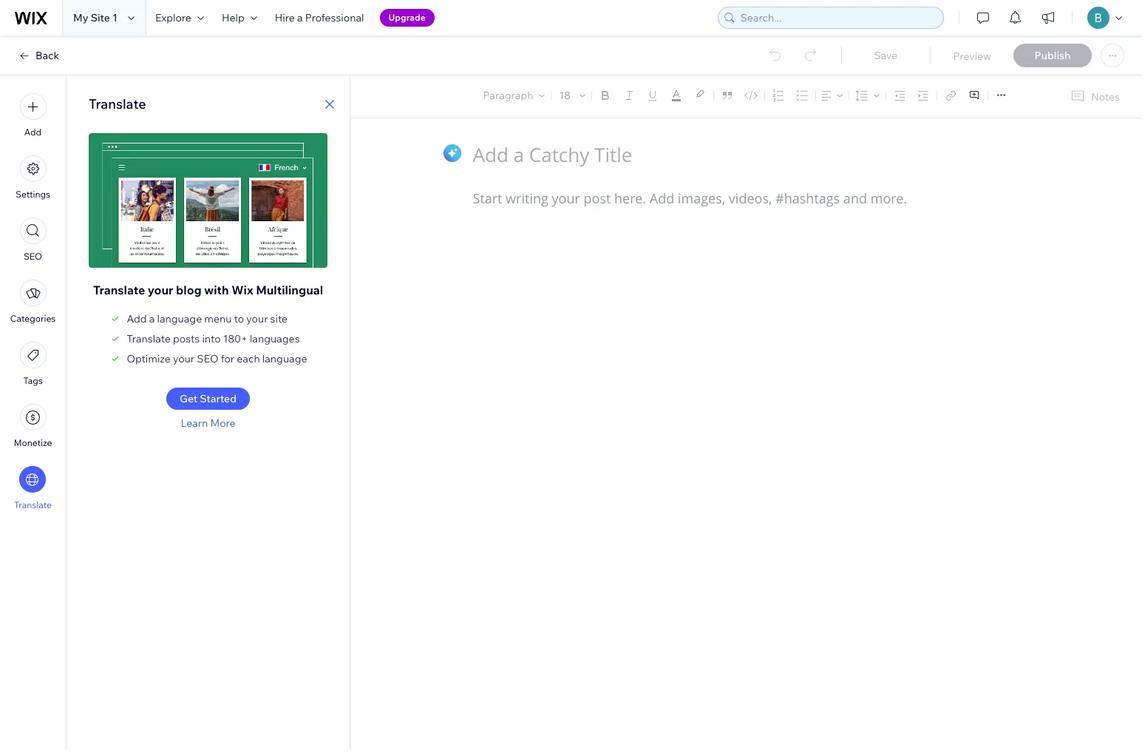 Task type: describe. For each thing, give the bounding box(es) containing it.
1 vertical spatial language
[[262, 352, 307, 365]]

optimize
[[127, 352, 171, 365]]

with
[[204, 283, 229, 297]]

seo inside add a language menu to your site translate posts into 180+ languages optimize your seo for each language
[[197, 352, 219, 365]]

notes button
[[1065, 87, 1125, 107]]

languages
[[250, 332, 300, 345]]

180+
[[223, 332, 248, 345]]

paragraph button
[[481, 85, 549, 106]]

settings button
[[16, 155, 50, 200]]

add for add
[[24, 127, 42, 138]]

add for add a language menu to your site translate posts into 180+ languages optimize your seo for each language
[[127, 312, 147, 326]]

notes
[[1092, 90, 1121, 103]]

get
[[180, 392, 198, 405]]

site
[[91, 11, 110, 24]]

upgrade button
[[380, 9, 435, 27]]

categories button
[[10, 280, 56, 324]]

tags
[[23, 375, 43, 386]]

help
[[222, 11, 245, 24]]

tags button
[[20, 342, 46, 386]]

each
[[237, 352, 260, 365]]

Add a Catchy Title text field
[[473, 142, 1005, 168]]

back
[[36, 49, 59, 62]]

get started button
[[166, 388, 250, 410]]

get started
[[180, 392, 237, 405]]

monetize
[[14, 437, 52, 448]]

categories
[[10, 313, 56, 324]]

site
[[270, 312, 288, 326]]

more
[[210, 417, 236, 430]]

menu
[[204, 312, 232, 326]]

learn more button
[[181, 417, 236, 430]]

posts
[[173, 332, 200, 345]]

started
[[200, 392, 237, 405]]

menu containing add
[[0, 84, 66, 519]]

upgrade
[[389, 12, 426, 23]]

multilingual
[[256, 283, 323, 297]]

settings
[[16, 189, 50, 200]]

a for professional
[[297, 11, 303, 24]]

add a language menu to your site translate posts into 180+ languages optimize your seo for each language
[[127, 312, 307, 365]]

translate inside add a language menu to your site translate posts into 180+ languages optimize your seo for each language
[[127, 332, 171, 345]]

wix
[[232, 283, 253, 297]]

for
[[221, 352, 235, 365]]

blog
[[176, 283, 202, 297]]



Task type: locate. For each thing, give the bounding box(es) containing it.
language
[[157, 312, 202, 326], [262, 352, 307, 365]]

seo button
[[20, 218, 46, 262]]

a up optimize
[[149, 312, 155, 326]]

language down languages
[[262, 352, 307, 365]]

seo up categories 'button'
[[24, 251, 42, 262]]

add up settings 'button'
[[24, 127, 42, 138]]

seo left for
[[197, 352, 219, 365]]

hire a professional link
[[266, 0, 373, 36]]

seo inside button
[[24, 251, 42, 262]]

0 horizontal spatial add
[[24, 127, 42, 138]]

into
[[202, 332, 221, 345]]

translate
[[89, 95, 146, 112], [93, 283, 145, 297], [127, 332, 171, 345], [14, 499, 52, 510]]

0 horizontal spatial a
[[149, 312, 155, 326]]

add
[[24, 127, 42, 138], [127, 312, 147, 326]]

menu
[[0, 84, 66, 519]]

0 vertical spatial a
[[297, 11, 303, 24]]

help button
[[213, 0, 266, 36]]

professional
[[305, 11, 364, 24]]

1
[[112, 11, 118, 24]]

hire a professional
[[275, 11, 364, 24]]

explore
[[155, 11, 192, 24]]

learn
[[181, 417, 208, 430]]

my
[[73, 11, 88, 24]]

1 horizontal spatial add
[[127, 312, 147, 326]]

add inside add button
[[24, 127, 42, 138]]

0 horizontal spatial language
[[157, 312, 202, 326]]

your down posts
[[173, 352, 195, 365]]

1 vertical spatial seo
[[197, 352, 219, 365]]

Search... field
[[736, 7, 940, 28]]

paragraph
[[483, 89, 534, 102]]

my site 1
[[73, 11, 118, 24]]

a
[[297, 11, 303, 24], [149, 312, 155, 326]]

1 horizontal spatial seo
[[197, 352, 219, 365]]

0 vertical spatial seo
[[24, 251, 42, 262]]

add button
[[20, 93, 46, 138]]

translate button
[[14, 466, 52, 510]]

your left blog
[[148, 283, 173, 297]]

0 vertical spatial add
[[24, 127, 42, 138]]

0 vertical spatial language
[[157, 312, 202, 326]]

a right the hire
[[297, 11, 303, 24]]

your
[[148, 283, 173, 297], [247, 312, 268, 326], [173, 352, 195, 365]]

1 horizontal spatial a
[[297, 11, 303, 24]]

2 vertical spatial your
[[173, 352, 195, 365]]

1 vertical spatial add
[[127, 312, 147, 326]]

add up optimize
[[127, 312, 147, 326]]

hire
[[275, 11, 295, 24]]

a inside add a language menu to your site translate posts into 180+ languages optimize your seo for each language
[[149, 312, 155, 326]]

back button
[[18, 49, 59, 62]]

add inside add a language menu to your site translate posts into 180+ languages optimize your seo for each language
[[127, 312, 147, 326]]

1 vertical spatial a
[[149, 312, 155, 326]]

a for language
[[149, 312, 155, 326]]

0 horizontal spatial seo
[[24, 251, 42, 262]]

learn more
[[181, 417, 236, 430]]

your right to
[[247, 312, 268, 326]]

monetize button
[[14, 404, 52, 448]]

to
[[234, 312, 244, 326]]

0 vertical spatial your
[[148, 283, 173, 297]]

translate your blog with wix multilingual
[[93, 283, 323, 297]]

1 horizontal spatial language
[[262, 352, 307, 365]]

language up posts
[[157, 312, 202, 326]]

1 vertical spatial your
[[247, 312, 268, 326]]

seo
[[24, 251, 42, 262], [197, 352, 219, 365]]



Task type: vqa. For each thing, say whether or not it's contained in the screenshot.
the top SEO
yes



